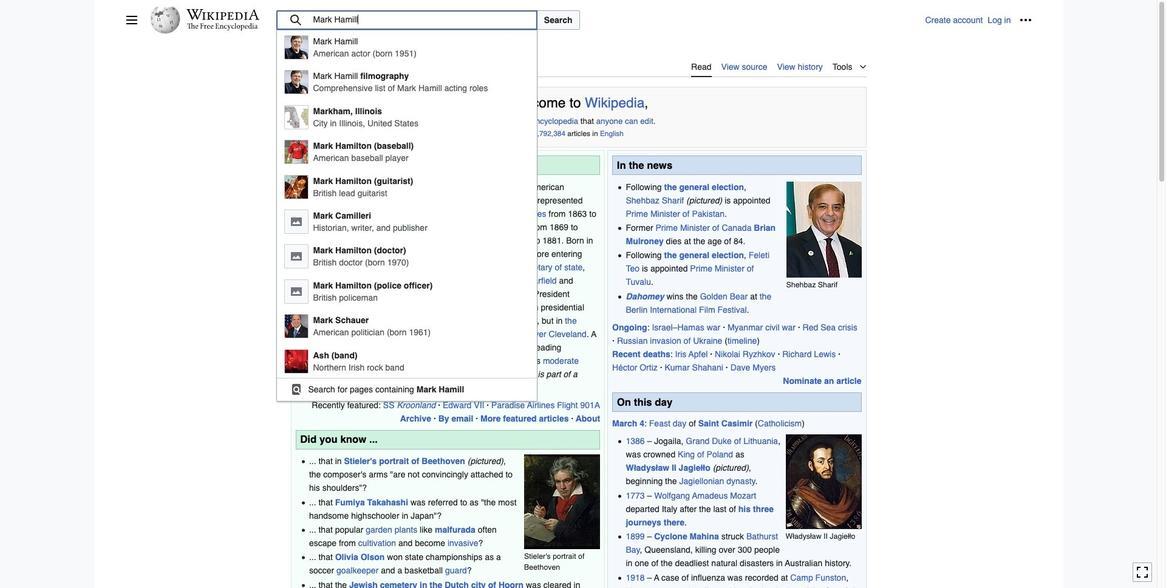 Task type: locate. For each thing, give the bounding box(es) containing it.
None search field
[[276, 10, 926, 402]]

wikipedia image
[[186, 9, 259, 20]]

main content
[[125, 55, 1032, 588]]

fullscreen image
[[1137, 567, 1149, 579]]



Task type: vqa. For each thing, say whether or not it's contained in the screenshot.
"fullScreen" icon
yes



Task type: describe. For each thing, give the bounding box(es) containing it.
stieler's portrait of beethoven image
[[524, 455, 600, 549]]

personal tools navigation
[[926, 10, 1036, 30]]

search results list box
[[277, 30, 537, 400]]

the free encyclopedia image
[[187, 23, 258, 31]]

menu image
[[125, 14, 138, 26]]

Search Wikipedia search field
[[276, 10, 538, 30]]

log in and more options image
[[1020, 14, 1032, 26]]

władysław ii jagiełło image
[[786, 435, 862, 529]]

james g. blaine image
[[296, 184, 373, 278]]

shehbaz sharif in 2022 image
[[787, 182, 862, 278]]



